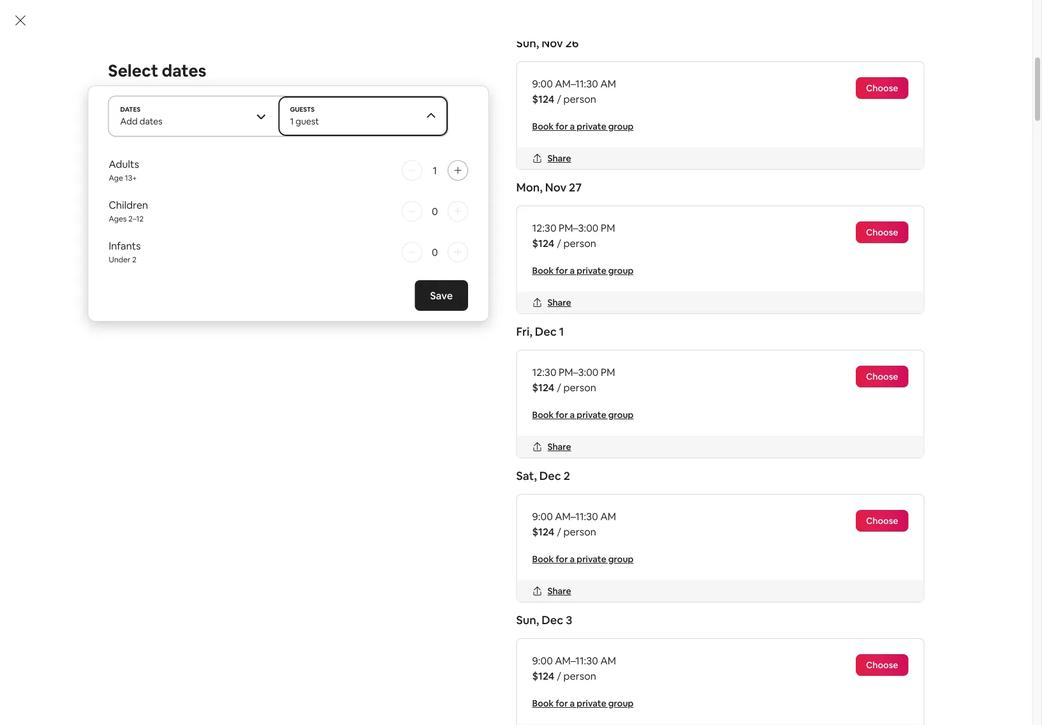 Task type: locate. For each thing, give the bounding box(es) containing it.
of right outside
[[558, 343, 565, 353]]

or inside contact cliff for dates and times not listed, or if you want to book for a larger group.
[[286, 186, 295, 198]]

surf
[[548, 200, 567, 213], [330, 215, 349, 228], [430, 231, 448, 244]]

in inside as the governing body for the sport of professional surfing, the world surf league (wsl) oversees a global tour of men's and women's shortboard, longboard, big wave, and development tier competitions, and has crowned annual world champions since 1976. its members include more than 2,500 of the world's best surfers, and millions of fans around the world. supporting pros and beginners alike, the wsl believes that the more time we spend in the water, the better the world will be.
[[843, 566, 851, 579]]

3 $124 from the top
[[533, 381, 555, 394]]

surf down years
[[430, 231, 448, 244]]

1 vertical spatial 12:30 pm–3:00 pm $124 / person
[[533, 366, 616, 394]]

1 horizontal spatial to
[[343, 186, 352, 198]]

dates add dates
[[120, 105, 163, 127]]

12:30
[[533, 221, 557, 235], [533, 366, 557, 379]]

$124 up map 'region'
[[533, 670, 555, 683]]

0 horizontal spatial surf
[[330, 215, 349, 228]]

licensed down bay
[[479, 246, 517, 259]]

0 horizontal spatial 2
[[132, 255, 137, 265]]

by right picked
[[306, 502, 317, 515]]

3 share button from the top
[[528, 436, 577, 458]]

for inside hi i'm cliff, the creator of adventure out!  adventure out has been the city-licensed surf school in pacifica (sf's only beginner surf spot) for over 20 years and is the only nssia (national surf school & instructor association) accredited surf school in the bay area!  you will be in great hands with our team! (please note: we have a team of licensed and certified instructors - exact instructor varies day by day)
[[378, 215, 391, 228]]

1 vertical spatial 2
[[564, 469, 570, 484]]

3 share from the top
[[548, 441, 572, 453]]

nov left 27
[[546, 180, 567, 195]]

0 horizontal spatial best
[[213, 566, 234, 579]]

save button
[[415, 280, 468, 311]]

4 share from the top
[[548, 586, 572, 597]]

/ for 1st book for a private group link from the bottom of the page
[[557, 670, 562, 683]]

and left the millions
[[274, 566, 291, 579]]

0 vertical spatial will
[[159, 246, 174, 259]]

only up bay
[[506, 215, 525, 228]]

0 vertical spatial dec
[[535, 325, 557, 340]]

the right 2,500 on the right bottom of page
[[853, 566, 869, 579]]

0 horizontal spatial your
[[242, 120, 272, 138]]

or down payment, at left
[[371, 354, 378, 363]]

1 horizontal spatial only
[[264, 215, 284, 228]]

0 vertical spatial nov
[[542, 36, 563, 51]]

the
[[210, 200, 226, 213], [468, 200, 484, 213], [487, 215, 503, 228], [494, 231, 510, 244], [302, 354, 314, 363], [320, 502, 335, 515], [405, 502, 421, 515], [173, 540, 189, 553], [284, 540, 299, 553], [438, 540, 454, 553], [159, 566, 175, 579], [400, 566, 416, 579], [622, 566, 638, 579], [726, 566, 742, 579], [853, 566, 869, 579], [190, 579, 206, 592], [241, 579, 256, 592]]

1
[[290, 116, 294, 127], [433, 164, 437, 177], [560, 325, 564, 340]]

/ person
[[823, 85, 857, 96], [823, 224, 857, 235]]

0 horizontal spatial to
[[284, 125, 293, 137]]

4 book for a private group from the top
[[533, 554, 634, 565]]

your
[[242, 120, 272, 138], [341, 343, 357, 353]]

/ for second book for a private group link from the top of the page
[[557, 237, 562, 250]]

1 vertical spatial pm–3:00
[[559, 366, 599, 379]]

share button down "beginners"
[[528, 581, 577, 602]]

this experience is hand-picked by the wsl, home of the world's best surfers.
[[159, 502, 517, 515]]

sun, left 26
[[517, 36, 540, 51]]

sun, left 3
[[517, 613, 540, 628]]

$124 for 1st book for a private group link from the bottom of the page
[[533, 670, 555, 683]]

0 right have
[[432, 245, 438, 258]]

availability
[[213, 112, 259, 124], [165, 228, 216, 241]]

adventure down the book
[[351, 200, 401, 213]]

world's up surfing,
[[423, 502, 456, 515]]

pm for 3rd book for a private group link from the top
[[601, 366, 616, 379]]

1 up years
[[433, 164, 437, 177]]

and up cliff,
[[201, 186, 217, 198]]

we inside hi i'm cliff, the creator of adventure out!  adventure out has been the city-licensed surf school in pacifica (sf's only beginner surf spot) for over 20 years and is the only nssia (national surf school & instructor association) accredited surf school in the bay area!  you will be in great hands with our team! (please note: we have a team of licensed and certified instructors - exact instructor varies day by day)
[[391, 246, 405, 259]]

4 $124 from the top
[[533, 525, 555, 538]]

for inside as the governing body for the sport of professional surfing, the world surf league (wsl) oversees a global tour of men's and women's shortboard, longboard, big wave, and development tier competitions, and has crowned annual world champions since 1976. its members include more than 2,500 of the world's best surfers, and millions of fans around the world. supporting pros and beginners alike, the wsl believes that the more time we spend in the water, the better the world will be.
[[268, 540, 281, 553]]

0 vertical spatial / person
[[823, 85, 857, 96]]

women's
[[742, 540, 783, 553]]

0 vertical spatial 9:00 am–11:30 am $124 / person
[[533, 77, 617, 106]]

1 vertical spatial your
[[341, 343, 357, 353]]

5 book for a private group from the top
[[533, 698, 634, 709]]

pm–3:00 for 3rd book for a private group link from the top
[[559, 366, 599, 379]]

9:00 am–11:30 am $124 / person down 26
[[533, 77, 617, 106]]

2 book for a private group from the top
[[533, 265, 634, 277]]

protect
[[313, 343, 339, 353]]

book for a private group for 1st book for a private group link from the bottom of the page
[[533, 698, 634, 709]]

0 vertical spatial 12:30 pm–3:00 pm $124 / person
[[533, 221, 616, 250]]

group for 4th book for a private group link from the top of the page
[[609, 554, 634, 565]]

0 vertical spatial 1
[[290, 116, 294, 127]]

pm–3:00 right "area!" at right
[[559, 221, 599, 235]]

book for a private group link
[[533, 121, 634, 132], [533, 265, 634, 277], [533, 409, 634, 421], [533, 554, 634, 565], [533, 698, 634, 709]]

am–11:30 for 4th book for a private group link from the top of the page
[[555, 510, 599, 523]]

varies
[[338, 261, 365, 274]]

0 vertical spatial is
[[478, 215, 485, 228]]

12:30 down outside
[[533, 366, 557, 379]]

1 book for a private group from the top
[[533, 121, 634, 132]]

show more dates link
[[652, 293, 857, 324]]

certified
[[159, 261, 199, 274]]

0 vertical spatial availability
[[213, 112, 259, 124]]

we right time
[[795, 566, 809, 579]]

spot)
[[351, 215, 376, 228]]

0 vertical spatial to
[[284, 125, 293, 137]]

include
[[740, 553, 774, 566]]

or right money
[[470, 343, 478, 353]]

2 vertical spatial 9:00 am–11:30 am $124 / person
[[533, 654, 617, 683]]

only up can
[[133, 112, 152, 124]]

world's left the big
[[177, 566, 211, 579]]

of left any
[[225, 125, 234, 137]]

2 vertical spatial surf
[[430, 231, 448, 244]]

share button up fri, dec 1
[[528, 292, 577, 314]]

the inside to protect your payment, never transfer money or communicate outside of the airbnb website or app.
[[302, 354, 314, 363]]

1 book for a private group link from the top
[[533, 121, 634, 132]]

2,500
[[827, 553, 853, 566]]

share for 3rd book for a private group link from the top
[[548, 441, 572, 453]]

1 12:30 pm–3:00 pm $124 / person from the top
[[533, 221, 616, 250]]

3 book for a private group link from the top
[[533, 409, 634, 421]]

0 vertical spatial 0
[[432, 205, 438, 218]]

world right the annual
[[544, 553, 571, 566]]

larger
[[398, 186, 422, 198]]

and inside contact cliff for dates and times not listed, or if you want to book for a larger group.
[[201, 186, 217, 198]]

add
[[120, 116, 138, 127]]

12:30 pm–3:00 pm $124 / person down 27
[[533, 221, 616, 250]]

2 vertical spatial dec
[[542, 613, 564, 628]]

1 / person from the top
[[823, 85, 857, 96]]

school
[[159, 215, 190, 228], [451, 231, 481, 244]]

2 9:00 am–11:30 am $124 / person from the top
[[533, 510, 617, 538]]

3
[[566, 613, 573, 628]]

availability up any
[[213, 112, 259, 124]]

0 inside infants group
[[432, 245, 438, 258]]

ages
[[109, 214, 127, 224]]

share button up sat, dec 2
[[528, 436, 577, 458]]

surfers,
[[236, 566, 271, 579]]

world left "be."
[[259, 579, 285, 592]]

share up sat, dec 2
[[548, 441, 572, 453]]

1 horizontal spatial is
[[478, 215, 485, 228]]

1 horizontal spatial surf
[[430, 231, 448, 244]]

0 horizontal spatial has
[[424, 200, 440, 213]]

or left "if"
[[286, 186, 295, 198]]

0 horizontal spatial only
[[133, 112, 152, 124]]

1 vertical spatial is
[[235, 502, 242, 515]]

0 horizontal spatial cliff
[[108, 125, 125, 137]]

group for fifth book for a private group link from the bottom
[[609, 121, 634, 132]]

your inside to protect your payment, never transfer money or communicate outside of the airbnb website or app.
[[341, 343, 357, 353]]

0 horizontal spatial school
[[159, 215, 190, 228]]

0 horizontal spatial or
[[286, 186, 295, 198]]

show only private group availability cliff can host private groups of any size, up to 8 guests. private group rates start at $496.
[[108, 112, 412, 149]]

sun, nov 26
[[517, 36, 579, 51]]

1 share from the top
[[548, 153, 572, 164]]

share up fri, dec 1
[[548, 297, 572, 309]]

book for 3rd book for a private group link from the top
[[533, 409, 554, 421]]

share
[[548, 153, 572, 164], [548, 297, 572, 309], [548, 441, 572, 453], [548, 586, 572, 597]]

5 book from the top
[[533, 698, 554, 709]]

0 vertical spatial pm
[[601, 221, 616, 235]]

the right as
[[173, 540, 189, 553]]

2 0 from the top
[[432, 245, 438, 258]]

4 book for a private group link from the top
[[533, 554, 634, 565]]

than
[[803, 553, 824, 566]]

2 right "sat,"
[[564, 469, 570, 484]]

only up &
[[264, 215, 284, 228]]

0 vertical spatial your
[[242, 120, 272, 138]]

of right "tour"
[[680, 540, 690, 553]]

sun, for sun, dec 3
[[517, 613, 540, 628]]

12:30 pm–3:00 pm $124 / person
[[533, 221, 616, 250], [533, 366, 616, 394]]

show
[[108, 112, 132, 124], [713, 302, 739, 315]]

0 vertical spatial we
[[391, 246, 405, 259]]

0 horizontal spatial show
[[108, 112, 132, 124]]

1 vertical spatial will
[[288, 579, 302, 592]]

0 vertical spatial licensed
[[507, 200, 546, 213]]

1 pm–3:00 from the top
[[559, 221, 599, 235]]

0 vertical spatial 2
[[132, 255, 137, 265]]

0 horizontal spatial adventure
[[277, 200, 327, 213]]

app.
[[380, 354, 395, 363]]

share button up the mon, nov 27
[[528, 148, 577, 169]]

2 book from the top
[[533, 265, 554, 277]]

to inside show only private group availability cliff can host private groups of any size, up to 8 guests. private group rates start at $496.
[[284, 125, 293, 137]]

mon, nov 27
[[517, 180, 582, 195]]

availability inside show only private group availability cliff can host private groups of any size, up to 8 guests. private group rates start at $496.
[[213, 112, 259, 124]]

0 horizontal spatial will
[[159, 246, 174, 259]]

experience
[[181, 502, 233, 515]]

of right home
[[393, 502, 403, 515]]

1 book from the top
[[533, 121, 554, 132]]

1 $124 from the top
[[533, 93, 555, 106]]

the left "city-"
[[468, 200, 484, 213]]

0 for infants
[[432, 245, 438, 258]]

has inside hi i'm cliff, the creator of adventure out!  adventure out has been the city-licensed surf school in pacifica (sf's only beginner surf spot) for over 20 years and is the only nssia (national surf school & instructor association) accredited surf school in the bay area!  you will be in great hands with our team! (please note: we have a team of licensed and certified instructors - exact instructor varies day by day)
[[424, 200, 440, 213]]

3 book from the top
[[533, 409, 554, 421]]

hand-
[[244, 502, 272, 515]]

dec for 1
[[535, 325, 557, 340]]

for
[[556, 121, 568, 132], [163, 186, 174, 198], [377, 186, 389, 198], [378, 215, 391, 228], [556, 265, 568, 277], [556, 409, 568, 421], [268, 540, 281, 553], [556, 554, 568, 565], [556, 698, 568, 709]]

2 right under
[[132, 255, 137, 265]]

2 book for a private group link from the top
[[533, 265, 634, 277]]

surf up great
[[204, 231, 223, 244]]

dec up outside
[[535, 325, 557, 340]]

2 share button from the top
[[528, 292, 577, 314]]

4 book from the top
[[533, 554, 554, 565]]

we
[[391, 246, 405, 259], [795, 566, 809, 579]]

2 inside the infants under 2
[[132, 255, 137, 265]]

is
[[478, 215, 485, 228], [235, 502, 242, 515]]

of down 'listed,'
[[265, 200, 275, 213]]

licensed down mon,
[[507, 200, 546, 213]]

5 $124 from the top
[[533, 670, 555, 683]]

transfer
[[415, 343, 443, 353]]

1 horizontal spatial by
[[386, 261, 398, 274]]

surf right world
[[487, 540, 506, 553]]

0 vertical spatial world
[[544, 553, 571, 566]]

and down the been
[[458, 215, 476, 228]]

1 vertical spatial 0
[[432, 245, 438, 258]]

1 horizontal spatial has
[[449, 553, 465, 566]]

guests
[[290, 105, 315, 113]]

dec right "sat,"
[[540, 469, 562, 484]]

$124 down outside
[[533, 381, 555, 394]]

$124 for 3rd book for a private group link from the top
[[533, 381, 555, 394]]

best inside as the governing body for the sport of professional surfing, the world surf league (wsl) oversees a global tour of men's and women's shortboard, longboard, big wave, and development tier competitions, and has crowned annual world champions since 1976. its members include more than 2,500 of the world's best surfers, and millions of fans around the world. supporting pros and beginners alike, the wsl believes that the more time we spend in the water, the better the world will be.
[[213, 566, 234, 579]]

2 12:30 pm–3:00 pm $124 / person from the top
[[533, 366, 616, 394]]

world
[[544, 553, 571, 566], [259, 579, 285, 592]]

1 vertical spatial world's
[[177, 566, 211, 579]]

1 vertical spatial sun,
[[517, 613, 540, 628]]

0 vertical spatial surf
[[548, 200, 567, 213]]

the down as
[[159, 566, 175, 579]]

sun, for sun, nov 26
[[517, 36, 540, 51]]

0 vertical spatial 12:30
[[533, 221, 557, 235]]

1 12:30 from the top
[[533, 221, 557, 235]]

surf down out!
[[330, 215, 349, 228]]

1 vertical spatial 1
[[433, 164, 437, 177]]

cliff up hi
[[144, 186, 161, 198]]

surf inside as the governing body for the sport of professional surfing, the world surf league (wsl) oversees a global tour of men's and women's shortboard, longboard, big wave, and development tier competitions, and has crowned annual world champions since 1976. its members include more than 2,500 of the world's best surfers, and millions of fans around the world. supporting pros and beginners alike, the wsl believes that the more time we spend in the water, the better the world will be.
[[487, 540, 506, 553]]

dates
[[120, 105, 141, 113]]

instructor
[[268, 231, 315, 244]]

1 9:00 am–11:30 am $124 / person from the top
[[533, 77, 617, 106]]

1 horizontal spatial 2
[[564, 469, 570, 484]]

/ for 4th book for a private group link from the top of the page
[[557, 525, 562, 538]]

1 horizontal spatial will
[[288, 579, 302, 592]]

12:30 pm–3:00 pm $124 / person for 3rd book for a private group link from the top
[[533, 366, 616, 394]]

has right world.
[[449, 553, 465, 566]]

2 sun, from the top
[[517, 613, 540, 628]]

$124 up (wsl) on the bottom right of the page
[[533, 525, 555, 538]]

shortboard,
[[786, 540, 841, 553]]

request
[[124, 228, 163, 241]]

1 vertical spatial pm
[[601, 366, 616, 379]]

1 horizontal spatial we
[[795, 566, 809, 579]]

cliff up start
[[108, 125, 125, 137]]

bay
[[512, 231, 529, 244]]

adventure down "if"
[[277, 200, 327, 213]]

competitions,
[[362, 553, 427, 566]]

pm–3:00 for second book for a private group link from the top of the page
[[559, 221, 599, 235]]

13+
[[125, 173, 137, 183]]

2 share from the top
[[548, 297, 572, 309]]

4 share button from the top
[[528, 581, 577, 602]]

1 horizontal spatial world's
[[423, 502, 456, 515]]

group for second book for a private group link from the top of the page
[[609, 265, 634, 277]]

development
[[279, 553, 341, 566]]

best down governing
[[213, 566, 234, 579]]

the down "city-"
[[487, 215, 503, 228]]

1 vertical spatial nov
[[546, 180, 567, 195]]

0 vertical spatial by
[[386, 261, 398, 274]]

pm–3:00 down fri, dec 1
[[559, 366, 599, 379]]

time
[[771, 566, 793, 579]]

1 vertical spatial 9:00 am–11:30 am $124 / person
[[533, 510, 617, 538]]

mon,
[[517, 180, 543, 195]]

share button for fifth book for a private group link from the bottom
[[528, 148, 577, 169]]

2 horizontal spatial 1
[[560, 325, 564, 340]]

0 inside children group
[[432, 205, 438, 218]]

dates inside dates add dates
[[140, 116, 163, 127]]

nov for mon,
[[546, 180, 567, 195]]

will left be
[[159, 246, 174, 259]]

learn more about the host, cliff. image
[[159, 120, 195, 156], [159, 120, 195, 156]]

is left "hand-"
[[235, 502, 242, 515]]

by right day
[[386, 261, 398, 274]]

can
[[127, 125, 142, 137]]

/ for fifth book for a private group link from the bottom
[[557, 93, 562, 106]]

0 for children
[[432, 205, 438, 218]]

12:30 left you
[[533, 221, 557, 235]]

you
[[558, 231, 575, 244]]

surf down the mon, nov 27
[[548, 200, 567, 213]]

2 pm from the top
[[601, 366, 616, 379]]

hi i'm cliff, the creator of adventure out!  adventure out has been the city-licensed surf school in pacifica (sf's only beginner surf spot) for over 20 years and is the only nssia (national surf school & instructor association) accredited surf school in the bay area!  you will be in great hands with our team! (please note: we have a team of licensed and certified instructors - exact instructor varies day by day)
[[159, 200, 575, 274]]

$124 down 'nssia'
[[533, 237, 555, 250]]

2 pm–3:00 from the top
[[559, 366, 599, 379]]

has up 20
[[424, 200, 440, 213]]

to
[[284, 125, 293, 137], [343, 186, 352, 198]]

/ for 3rd book for a private group link from the top
[[557, 381, 562, 394]]

1 vertical spatial availability
[[165, 228, 216, 241]]

1 share button from the top
[[528, 148, 577, 169]]

the left 'wsl'
[[622, 566, 638, 579]]

0 horizontal spatial we
[[391, 246, 405, 259]]

2 horizontal spatial surf
[[548, 200, 567, 213]]

share down "beginners"
[[548, 586, 572, 597]]

millions
[[294, 566, 328, 579]]

team
[[440, 246, 464, 259]]

licensed
[[507, 200, 546, 213], [479, 246, 517, 259]]

show for show more dates
[[713, 302, 739, 315]]

guest
[[296, 116, 319, 127]]

1 left 8
[[290, 116, 294, 127]]

nov for sun,
[[542, 36, 563, 51]]

fri, dec 1
[[517, 325, 564, 340]]

0 vertical spatial school
[[159, 215, 190, 228]]

1 horizontal spatial 1
[[433, 164, 437, 177]]

1 vertical spatial 12:30
[[533, 366, 557, 379]]

day
[[367, 261, 384, 274]]

$124 down sun, nov 26
[[533, 93, 555, 106]]

1 0 from the top
[[432, 205, 438, 218]]

groups
[[195, 125, 223, 137]]

better
[[208, 579, 238, 592]]

3 9:00 am–11:30 am $124 / person from the top
[[533, 654, 617, 683]]

0 vertical spatial world's
[[423, 502, 456, 515]]

in right spend
[[843, 566, 851, 579]]

body
[[241, 540, 265, 553]]

show inside show only private group availability cliff can host private groups of any size, up to 8 guests. private group rates start at $496.
[[108, 112, 132, 124]]

0 horizontal spatial world's
[[177, 566, 211, 579]]

1 vertical spatial to
[[343, 186, 352, 198]]

1 vertical spatial has
[[449, 553, 465, 566]]

show for show only private group availability cliff can host private groups of any size, up to 8 guests. private group rates start at $496.
[[108, 112, 132, 124]]

1 vertical spatial we
[[795, 566, 809, 579]]

1 horizontal spatial best
[[458, 502, 480, 515]]

by
[[386, 261, 398, 274], [306, 502, 317, 515]]

1 sun, from the top
[[517, 36, 540, 51]]

0 vertical spatial show
[[108, 112, 132, 124]]

1 vertical spatial best
[[213, 566, 234, 579]]

nov left 26
[[542, 36, 563, 51]]

2 vertical spatial 1
[[560, 325, 564, 340]]

fri,
[[517, 325, 533, 340]]

to right want
[[343, 186, 352, 198]]

dec
[[535, 325, 557, 340], [540, 469, 562, 484], [542, 613, 564, 628]]

1976.
[[653, 553, 677, 566]]

under
[[109, 255, 131, 265]]

1 horizontal spatial show
[[713, 302, 739, 315]]

world.
[[418, 566, 447, 579]]

contact cliff for dates and times not listed, or if you want to book for a larger group.
[[108, 186, 422, 209]]

adults
[[109, 157, 139, 170]]

infants under 2
[[109, 239, 141, 265]]

1 horizontal spatial your
[[341, 343, 357, 353]]

share button for 4th book for a private group link from the top of the page
[[528, 581, 577, 602]]

9:00 am–11:30 am $124 / person up (wsl) on the bottom right of the page
[[533, 510, 617, 538]]

outside
[[530, 343, 556, 353]]

0 vertical spatial has
[[424, 200, 440, 213]]

2 12:30 from the top
[[533, 366, 557, 379]]

only
[[133, 112, 152, 124], [264, 215, 284, 228], [506, 215, 525, 228]]

alike,
[[597, 566, 620, 579]]

book for a private group for 3rd book for a private group link from the top
[[533, 409, 634, 421]]

0 vertical spatial surf
[[204, 231, 223, 244]]

1 vertical spatial dec
[[540, 469, 562, 484]]

we down the accredited
[[391, 246, 405, 259]]

1 adventure from the left
[[277, 200, 327, 213]]

and right wave,
[[259, 553, 276, 566]]

1 horizontal spatial adventure
[[351, 200, 401, 213]]

hands
[[229, 246, 257, 259]]

1 vertical spatial / person
[[823, 224, 857, 235]]

9:00 am–11:30 am $124 / person down 3
[[533, 654, 617, 683]]

group for 3rd book for a private group link from the top
[[609, 409, 634, 421]]

0 horizontal spatial surf
[[204, 231, 223, 244]]

1 pm from the top
[[601, 221, 616, 235]]

exact
[[261, 261, 287, 274]]

1 vertical spatial surf
[[330, 215, 349, 228]]

be.
[[305, 579, 319, 592]]

fans
[[343, 566, 363, 579]]

2 $124 from the top
[[533, 237, 555, 250]]

to left 8
[[284, 125, 293, 137]]

will left "be."
[[288, 579, 302, 592]]

dec for 3
[[542, 613, 564, 628]]

1 vertical spatial surf
[[487, 540, 506, 553]]

0 vertical spatial pm–3:00
[[559, 221, 599, 235]]

by inside hi i'm cliff, the creator of adventure out!  adventure out has been the city-licensed surf school in pacifica (sf's only beginner surf spot) for over 20 years and is the only nssia (national surf school & instructor association) accredited surf school in the bay area!  you will be in great hands with our team! (please note: we have a team of licensed and certified instructors - exact instructor varies day by day)
[[386, 261, 398, 274]]

0 vertical spatial sun,
[[517, 36, 540, 51]]

1 vertical spatial show
[[713, 302, 739, 315]]

1 horizontal spatial cliff
[[144, 186, 161, 198]]

availability up be
[[165, 228, 216, 241]]

3 book for a private group from the top
[[533, 409, 634, 421]]

1 horizontal spatial surf
[[487, 540, 506, 553]]



Task type: describe. For each thing, give the bounding box(es) containing it.
school
[[225, 231, 257, 244]]

and down bay
[[520, 246, 537, 259]]

and right pros
[[528, 566, 545, 579]]

pros
[[505, 566, 525, 579]]

the right water,
[[190, 579, 206, 592]]

the left wsl,
[[320, 502, 335, 515]]

the left world
[[438, 540, 454, 553]]

age
[[109, 173, 123, 183]]

our
[[282, 246, 298, 259]]

wsl
[[641, 566, 662, 579]]

global
[[627, 540, 656, 553]]

the up pacifica
[[210, 200, 226, 213]]

surf inside hi i'm cliff, the creator of adventure out!  adventure out has been the city-licensed surf school in pacifica (sf's only beginner surf spot) for over 20 years and is the only nssia (national surf school & instructor association) accredited surf school in the bay area!  you will be in great hands with our team! (please note: we have a team of licensed and certified instructors - exact instructor varies day by day)
[[204, 231, 223, 244]]

show more dates
[[713, 302, 796, 315]]

am–11:30 for fifth book for a private group link from the bottom
[[555, 77, 599, 90]]

dec for 2
[[540, 469, 562, 484]]

longboard,
[[159, 553, 210, 566]]

instructor
[[289, 261, 335, 274]]

and left world
[[429, 553, 447, 566]]

20
[[417, 215, 429, 228]]

book for 4th book for a private group link from the top of the page
[[533, 554, 554, 565]]

group for 1st book for a private group link from the bottom of the page
[[609, 698, 634, 709]]

a inside hi i'm cliff, the creator of adventure out!  adventure out has been the city-licensed surf school in pacifica (sf's only beginner surf spot) for over 20 years and is the only nssia (national surf school & instructor association) accredited surf school in the bay area!  you will be in great hands with our team! (please note: we have a team of licensed and certified instructors - exact instructor varies day by day)
[[432, 246, 438, 259]]

person for 4th book for a private group link from the top of the page
[[564, 525, 597, 538]]

of inside show only private group availability cliff can host private groups of any size, up to 8 guests. private group rates start at $496.
[[225, 125, 234, 137]]

2–12
[[128, 214, 144, 224]]

children group
[[109, 198, 468, 224]]

communicate
[[480, 343, 528, 353]]

members
[[692, 553, 737, 566]]

will inside as the governing body for the sport of professional surfing, the world surf league (wsl) oversees a global tour of men's and women's shortboard, longboard, big wave, and development tier competitions, and has crowned annual world champions since 1976. its members include more than 2,500 of the world's best surfers, and millions of fans around the world. supporting pros and beginners alike, the wsl believes that the more time we spend in the water, the better the world will be.
[[288, 579, 302, 592]]

in down cliff,
[[192, 215, 200, 228]]

annual
[[511, 553, 542, 566]]

$124 for fifth book for a private group link from the bottom
[[533, 93, 555, 106]]

8
[[295, 125, 301, 137]]

that
[[704, 566, 724, 579]]

spend
[[811, 566, 840, 579]]

around
[[365, 566, 398, 579]]

website
[[341, 354, 369, 363]]

request availability
[[124, 228, 216, 241]]

book
[[354, 186, 375, 198]]

share for second book for a private group link from the top of the page
[[548, 297, 572, 309]]

the left bay
[[494, 231, 510, 244]]

will inside hi i'm cliff, the creator of adventure out!  adventure out has been the city-licensed surf school in pacifica (sf's only beginner surf spot) for over 20 years and is the only nssia (national surf school & instructor association) accredited surf school in the bay area!  you will be in great hands with our team! (please note: we have a team of licensed and certified instructors - exact instructor varies day by day)
[[159, 246, 174, 259]]

league
[[508, 540, 543, 553]]

book for second book for a private group link from the top of the page
[[533, 265, 554, 277]]

a inside as the governing body for the sport of professional surfing, the world surf league (wsl) oversees a global tour of men's and women's shortboard, longboard, big wave, and development tier competitions, and has crowned annual world champions since 1976. its members include more than 2,500 of the world's best surfers, and millions of fans around the world. supporting pros and beginners alike, the wsl believes that the more time we spend in the water, the better the world will be.
[[619, 540, 625, 553]]

am–11:30 for 1st book for a private group link from the bottom of the page
[[555, 654, 599, 667]]

to inside contact cliff for dates and times not listed, or if you want to book for a larger group.
[[343, 186, 352, 198]]

note:
[[365, 246, 389, 259]]

wave,
[[230, 553, 256, 566]]

has inside as the governing body for the sport of professional surfing, the world surf league (wsl) oversees a global tour of men's and women's shortboard, longboard, big wave, and development tier competitions, and has crowned annual world champions since 1976. its members include more than 2,500 of the world's best surfers, and millions of fans around the world. supporting pros and beginners alike, the wsl believes that the more time we spend in the water, the better the world will be.
[[449, 553, 465, 566]]

group.
[[108, 198, 135, 209]]

supporting
[[450, 566, 502, 579]]

sun, dec 3
[[517, 613, 573, 628]]

$496.
[[140, 138, 163, 149]]

share for fifth book for a private group link from the bottom
[[548, 153, 572, 164]]

big
[[212, 553, 227, 566]]

believes
[[664, 566, 702, 579]]

i'm
[[171, 200, 185, 213]]

private
[[334, 125, 362, 137]]

cliff inside show only private group availability cliff can host private groups of any size, up to 8 guests. private group rates start at $496.
[[108, 125, 125, 137]]

share button for 3rd book for a private group link from the top
[[528, 436, 577, 458]]

men's
[[692, 540, 720, 553]]

1 horizontal spatial or
[[371, 354, 378, 363]]

times
[[219, 186, 242, 198]]

great
[[201, 246, 226, 259]]

surfers.
[[482, 502, 517, 515]]

infants group
[[109, 239, 468, 265]]

2 adventure from the left
[[351, 200, 401, 213]]

only inside show only private group availability cliff can host private groups of any size, up to 8 guests. private group rates start at $496.
[[133, 112, 152, 124]]

team!
[[300, 246, 327, 259]]

you
[[304, 186, 319, 198]]

pm for second book for a private group link from the top of the page
[[601, 221, 616, 235]]

12:30 for second book for a private group link from the top of the page
[[533, 221, 557, 235]]

$124 for 4th book for a private group link from the top of the page
[[533, 525, 555, 538]]

27
[[569, 180, 582, 195]]

association)
[[317, 231, 374, 244]]

26
[[566, 36, 579, 51]]

creator
[[228, 200, 263, 213]]

is inside hi i'm cliff, the creator of adventure out!  adventure out has been the city-licensed surf school in pacifica (sf's only beginner surf spot) for over 20 years and is the only nssia (national surf school & instructor association) accredited surf school in the bay area!  you will be in great hands with our team! (please note: we have a team of licensed and certified instructors - exact instructor varies day by day)
[[478, 215, 485, 228]]

request availability link
[[108, 220, 232, 250]]

(please
[[329, 246, 363, 259]]

payment,
[[358, 343, 392, 353]]

1 vertical spatial world
[[259, 579, 285, 592]]

governing
[[191, 540, 239, 553]]

this
[[159, 502, 178, 515]]

start
[[108, 138, 128, 149]]

9:00 am–11:30 am
[[652, 168, 715, 178]]

the right the better
[[241, 579, 256, 592]]

meet
[[205, 120, 239, 138]]

to
[[302, 343, 311, 353]]

as the governing body for the sport of professional surfing, the world surf league (wsl) oversees a global tour of men's and women's shortboard, longboard, big wave, and development tier competitions, and has crowned annual world champions since 1976. its members include more than 2,500 of the world's best surfers, and millions of fans around the world. supporting pros and beginners alike, the wsl believes that the more time we spend in the water, the better the world will be.
[[159, 540, 869, 592]]

book for a private group for fifth book for a private group link from the bottom
[[533, 121, 634, 132]]

1 inside 'adults' 'group'
[[433, 164, 437, 177]]

of right sport
[[329, 540, 339, 553]]

person for second book for a private group link from the top of the page
[[564, 237, 597, 250]]

drag pegman onto the map to open street view image
[[833, 700, 859, 725]]

12:30 for 3rd book for a private group link from the top
[[533, 366, 557, 379]]

in down "city-"
[[484, 231, 492, 244]]

we inside as the governing body for the sport of professional surfing, the world surf league (wsl) oversees a global tour of men's and women's shortboard, longboard, big wave, and development tier competitions, and has crowned annual world champions since 1976. its members include more than 2,500 of the world's best surfers, and millions of fans around the world. supporting pros and beginners alike, the wsl believes that the more time we spend in the water, the better the world will be.
[[795, 566, 809, 579]]

adults group
[[109, 157, 468, 183]]

person for 3rd book for a private group link from the top
[[564, 381, 597, 394]]

in right be
[[191, 246, 199, 259]]

out
[[403, 200, 421, 213]]

any
[[236, 125, 250, 137]]

the left world.
[[400, 566, 416, 579]]

person for 1st book for a private group link from the bottom of the page
[[564, 670, 597, 683]]

2 horizontal spatial cliff
[[313, 120, 341, 138]]

share button for second book for a private group link from the top of the page
[[528, 292, 577, 314]]

(sf's
[[241, 215, 262, 228]]

0 horizontal spatial by
[[306, 502, 317, 515]]

children ages 2–12
[[109, 198, 148, 224]]

1 horizontal spatial school
[[451, 231, 481, 244]]

picked
[[272, 502, 303, 515]]

the right home
[[405, 502, 421, 515]]

book for a private group for second book for a private group link from the top of the page
[[533, 265, 634, 277]]

at
[[130, 138, 138, 149]]

2 / person from the top
[[823, 224, 857, 235]]

world's inside as the governing body for the sport of professional surfing, the world surf league (wsl) oversees a global tour of men's and women's shortboard, longboard, big wave, and development tier competitions, and has crowned annual world champions since 1976. its members include more than 2,500 of the world's best surfers, and millions of fans around the world. supporting pros and beginners alike, the wsl believes that the more time we spend in the water, the better the world will be.
[[177, 566, 211, 579]]

since
[[627, 553, 651, 566]]

0 horizontal spatial is
[[235, 502, 242, 515]]

tier
[[344, 553, 360, 566]]

book for 1st book for a private group link from the bottom of the page
[[533, 698, 554, 709]]

to protect your payment, never transfer money or communicate outside of the airbnb website or app.
[[302, 343, 565, 363]]

the left sport
[[284, 540, 299, 553]]

of left fans
[[331, 566, 341, 579]]

guests 1 guest
[[290, 105, 319, 127]]

2 horizontal spatial or
[[470, 343, 478, 353]]

oversees
[[575, 540, 617, 553]]

$124 for second book for a private group link from the top of the page
[[533, 237, 555, 250]]

book for a private group for 4th book for a private group link from the top of the page
[[533, 554, 634, 565]]

airbnb
[[316, 354, 340, 363]]

cliff inside contact cliff for dates and times not listed, or if you want to book for a larger group.
[[144, 186, 161, 198]]

instructors
[[202, 261, 252, 274]]

1 vertical spatial licensed
[[479, 246, 517, 259]]

book for fifth book for a private group link from the bottom
[[533, 121, 554, 132]]

of right team
[[467, 246, 477, 259]]

the right "that" at the right
[[726, 566, 742, 579]]

pacifica
[[203, 215, 239, 228]]

1 horizontal spatial world
[[544, 553, 571, 566]]

adults age 13+
[[109, 157, 139, 183]]

city-
[[486, 200, 507, 213]]

money
[[445, 343, 469, 353]]

want
[[321, 186, 341, 198]]

dates inside contact cliff for dates and times not listed, or if you want to book for a larger group.
[[176, 186, 199, 198]]

of right 2,500 on the right bottom of page
[[855, 553, 865, 566]]

host
[[144, 125, 162, 137]]

share for 4th book for a private group link from the top of the page
[[548, 586, 572, 597]]

map region
[[159, 685, 884, 725]]

2 for dec
[[564, 469, 570, 484]]

2 horizontal spatial only
[[506, 215, 525, 228]]

crowned
[[467, 553, 509, 566]]

of inside to protect your payment, never transfer money or communicate outside of the airbnb website or app.
[[558, 343, 565, 353]]

person for fifth book for a private group link from the bottom
[[564, 93, 597, 106]]

1 inside guests 1 guest
[[290, 116, 294, 127]]

champions
[[573, 553, 624, 566]]

listed,
[[260, 186, 284, 198]]

world
[[456, 540, 484, 553]]

guests.
[[302, 125, 332, 137]]

rates
[[391, 125, 412, 137]]

a inside contact cliff for dates and times not listed, or if you want to book for a larger group.
[[391, 186, 396, 198]]

2 for under
[[132, 255, 137, 265]]

5 book for a private group link from the top
[[533, 698, 634, 709]]

12:30 pm–3:00 pm $124 / person for second book for a private group link from the top of the page
[[533, 221, 616, 250]]

0 vertical spatial best
[[458, 502, 480, 515]]

have
[[408, 246, 430, 259]]

and right men's
[[722, 540, 739, 553]]



Task type: vqa. For each thing, say whether or not it's contained in the screenshot.
the 'bath'
no



